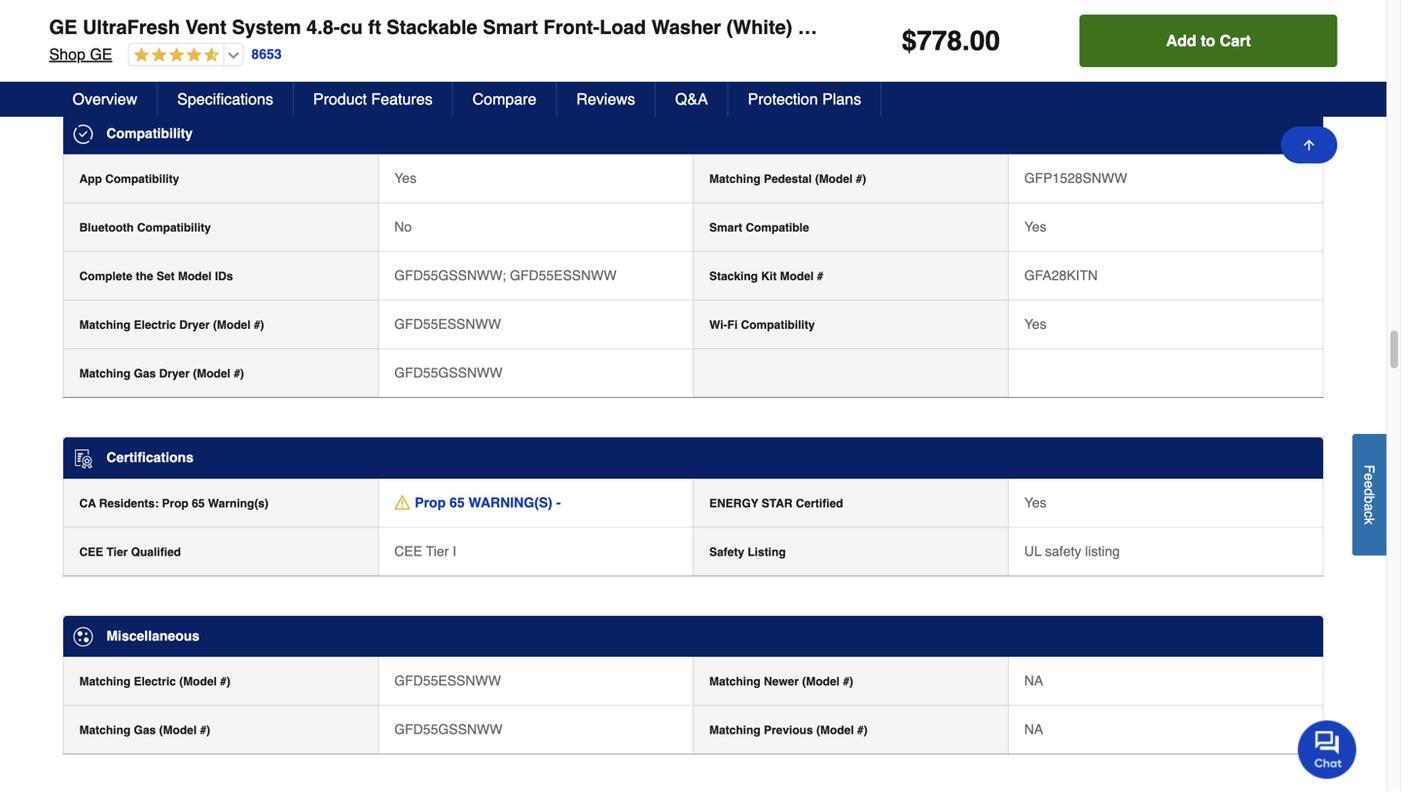 Task type: describe. For each thing, give the bounding box(es) containing it.
00
[[970, 25, 1001, 56]]

dryer for gfd55gssnww
[[159, 367, 190, 381]]

specifications button
[[158, 82, 294, 117]]

miscellaneous
[[106, 628, 200, 644]]

#) for matching electric (model #)
[[220, 675, 231, 689]]

ca
[[79, 497, 96, 510]]

na for gfd55essnww
[[1025, 673, 1044, 689]]

ft
[[368, 16, 381, 38]]

overview button
[[53, 82, 158, 117]]

0 horizontal spatial smart
[[483, 16, 538, 38]]

arrow up image
[[1302, 137, 1318, 153]]

load
[[600, 16, 646, 38]]

system
[[232, 16, 301, 38]]

0 vertical spatial energy
[[798, 16, 880, 38]]

complete the set model ids
[[79, 270, 233, 283]]

product features
[[313, 90, 433, 108]]

washer
[[652, 16, 721, 38]]

residents:
[[99, 497, 159, 510]]

number of rinse temperatures
[[79, 43, 252, 56]]

8653
[[252, 46, 282, 62]]

gfd55gssnww for matching gas (model #)
[[394, 722, 503, 737]]

#) for matching newer (model #)
[[843, 675, 854, 689]]

prop65 warning image
[[394, 495, 410, 510]]

(white)
[[727, 16, 793, 38]]

1 horizontal spatial star
[[885, 16, 937, 38]]

smart compatible
[[710, 221, 810, 235]]

ids
[[215, 270, 233, 283]]

#) for matching pedestal (model #)
[[856, 172, 867, 186]]

the
[[136, 270, 153, 283]]

gfd55essnww for na
[[394, 673, 501, 689]]

yes for smart compatible
[[1025, 219, 1047, 235]]

features
[[371, 90, 433, 108]]

warning(s)
[[469, 495, 553, 510]]

bluetooth compatibility
[[79, 221, 211, 235]]

f
[[1362, 465, 1378, 473]]

wi-fi compatibility
[[710, 318, 815, 332]]

-
[[557, 495, 561, 510]]

compatible
[[746, 221, 810, 235]]

stackable
[[387, 16, 478, 38]]

no
[[394, 219, 412, 235]]

(model down matching electric dryer (model #) at the top left of page
[[193, 367, 231, 381]]

temperatures
[[176, 43, 252, 56]]

tier for i
[[426, 544, 449, 559]]

cee tier i
[[394, 544, 457, 559]]

bluetooth
[[79, 221, 134, 235]]

2 model from the left
[[780, 270, 814, 283]]

certified
[[796, 497, 844, 510]]

pedestal
[[764, 172, 812, 186]]

b
[[1362, 496, 1378, 504]]

k
[[1362, 518, 1378, 525]]

0 horizontal spatial energy
[[710, 497, 759, 510]]

safety
[[1045, 544, 1082, 559]]

(model for matching gas (model #)
[[159, 724, 197, 737]]

compare button
[[453, 82, 557, 117]]

f e e d b a c k button
[[1353, 434, 1387, 556]]

1 model from the left
[[178, 270, 212, 283]]

ul
[[1025, 544, 1042, 559]]

2 e from the top
[[1362, 481, 1378, 488]]

gfd55gssnww; gfd55essnww
[[394, 268, 617, 283]]

app compatibility
[[79, 172, 179, 186]]

add to cart button
[[1080, 15, 1338, 67]]

compare
[[473, 90, 537, 108]]

protection plans
[[748, 90, 862, 108]]

safety
[[710, 545, 745, 559]]

matching gas (model #)
[[79, 724, 210, 737]]

4.8-
[[307, 16, 340, 38]]

yes for wi-fi compatibility
[[1025, 316, 1047, 332]]

warning(s)
[[208, 497, 269, 510]]

matching for matching newer (model #)
[[710, 675, 761, 689]]

cee for cee tier i
[[394, 544, 423, 559]]

0 horizontal spatial prop
[[162, 497, 189, 510]]

c
[[1362, 511, 1378, 518]]

reviews button
[[557, 82, 656, 117]]

safety listing
[[710, 545, 786, 559]]

ultrafresh
[[83, 16, 180, 38]]

matching newer (model #)
[[710, 675, 854, 689]]

stacking kit model #
[[710, 270, 824, 283]]

gfd55gssnww for matching gas dryer (model #)
[[394, 365, 503, 381]]

compatibility up bluetooth compatibility
[[105, 172, 179, 186]]

778
[[917, 25, 963, 56]]

newer
[[764, 675, 799, 689]]

previous
[[764, 724, 813, 737]]

reviews
[[577, 90, 636, 108]]

plans
[[823, 90, 862, 108]]

(model for matching previous (model #)
[[817, 724, 854, 737]]

front-
[[544, 16, 600, 38]]

(model down ids
[[213, 318, 251, 332]]

energy star certified
[[710, 497, 844, 510]]

4.6 stars image
[[129, 47, 219, 65]]

compatibility up the app compatibility
[[106, 125, 193, 141]]

f e e d b a c k
[[1362, 465, 1378, 525]]

#
[[817, 270, 824, 283]]

to
[[1201, 32, 1216, 50]]



Task type: locate. For each thing, give the bounding box(es) containing it.
gas for dryer
[[134, 367, 156, 381]]

fi
[[728, 318, 738, 332]]

0 vertical spatial dryer
[[179, 318, 210, 332]]

1 horizontal spatial smart
[[710, 221, 743, 235]]

1 gas from the top
[[134, 367, 156, 381]]

e up b
[[1362, 481, 1378, 488]]

1 electric from the top
[[134, 318, 176, 332]]

1 e from the top
[[1362, 473, 1378, 481]]

(model for matching electric (model #)
[[179, 675, 217, 689]]

2 gfd55gssnww from the top
[[394, 722, 503, 737]]

0 horizontal spatial star
[[762, 497, 793, 510]]

1 vertical spatial smart
[[710, 221, 743, 235]]

complete
[[79, 270, 133, 283]]

0 horizontal spatial model
[[178, 270, 212, 283]]

compatibility
[[106, 125, 193, 141], [105, 172, 179, 186], [137, 221, 211, 235], [741, 318, 815, 332]]

matching down matching electric (model #)
[[79, 724, 131, 737]]

0 vertical spatial star
[[885, 16, 937, 38]]

model right the set
[[178, 270, 212, 283]]

yes up ul at the bottom
[[1025, 495, 1047, 510]]

yes up no
[[394, 170, 417, 186]]

1 vertical spatial na
[[1025, 722, 1044, 737]]

cee down ca
[[79, 545, 103, 559]]

2 electric from the top
[[134, 675, 176, 689]]

kit
[[762, 270, 777, 283]]

e
[[1362, 473, 1378, 481], [1362, 481, 1378, 488]]

1 horizontal spatial tier
[[426, 544, 449, 559]]

shop
[[49, 45, 86, 63]]

model left # at the right of page
[[780, 270, 814, 283]]

matching previous (model #)
[[710, 724, 868, 737]]

(model for matching pedestal (model #)
[[815, 172, 853, 186]]

2 gas from the top
[[134, 724, 156, 737]]

listing
[[748, 545, 786, 559]]

electric down complete the set model ids
[[134, 318, 176, 332]]

shop ge
[[49, 45, 112, 63]]

matching for matching pedestal (model #)
[[710, 172, 761, 186]]

yes
[[394, 170, 417, 186], [1025, 219, 1047, 235], [1025, 316, 1047, 332], [1025, 495, 1047, 510]]

ge up shop
[[49, 16, 77, 38]]

prop 65 warning(s) -
[[415, 495, 561, 510]]

matching for matching electric (model #)
[[79, 675, 131, 689]]

dryer up matching gas dryer (model #)
[[179, 318, 210, 332]]

cee for cee tier qualified
[[79, 545, 103, 559]]

prop 65 warning(s) - link
[[394, 493, 561, 512]]

65 left warning(s)
[[192, 497, 205, 510]]

matching left pedestal
[[710, 172, 761, 186]]

yes down the gfa28kitn
[[1025, 316, 1047, 332]]

$
[[902, 25, 917, 56]]

matching left newer
[[710, 675, 761, 689]]

cart
[[1220, 32, 1251, 50]]

protection plans button
[[729, 82, 882, 117]]

wi-
[[710, 318, 728, 332]]

electric
[[134, 318, 176, 332], [134, 675, 176, 689]]

matching electric (model #)
[[79, 675, 231, 689]]

i
[[453, 544, 457, 559]]

ge
[[49, 16, 77, 38], [90, 45, 112, 63]]

1 vertical spatial electric
[[134, 675, 176, 689]]

1 horizontal spatial model
[[780, 270, 814, 283]]

matching left previous
[[710, 724, 761, 737]]

cu
[[340, 16, 363, 38]]

1 vertical spatial gfd55essnww
[[394, 316, 501, 332]]

1 horizontal spatial ge
[[90, 45, 112, 63]]

0 horizontal spatial tier
[[107, 545, 128, 559]]

compatibility right the fi at the right
[[741, 318, 815, 332]]

ca residents: prop 65 warning(s)
[[79, 497, 269, 510]]

prop
[[415, 495, 446, 510], [162, 497, 189, 510]]

ul safety listing
[[1025, 544, 1120, 559]]

0 vertical spatial na
[[1025, 673, 1044, 689]]

(model down miscellaneous
[[179, 675, 217, 689]]

matching gas dryer (model #)
[[79, 367, 244, 381]]

.
[[963, 25, 970, 56]]

0 vertical spatial ge
[[49, 16, 77, 38]]

$ 778 . 00
[[902, 25, 1001, 56]]

matching up matching gas (model #)
[[79, 675, 131, 689]]

energy up safety
[[710, 497, 759, 510]]

gas for (model
[[134, 724, 156, 737]]

q&a button
[[656, 82, 729, 117]]

0 horizontal spatial ge
[[49, 16, 77, 38]]

overview
[[73, 90, 137, 108]]

gfd55gssnww
[[394, 365, 503, 381], [394, 722, 503, 737]]

add to cart
[[1167, 32, 1251, 50]]

matching for matching previous (model #)
[[710, 724, 761, 737]]

0 vertical spatial gfd55essnww
[[510, 268, 617, 283]]

2 na from the top
[[1025, 722, 1044, 737]]

compatibility up the set
[[137, 221, 211, 235]]

product
[[313, 90, 367, 108]]

listing
[[1086, 544, 1120, 559]]

cee
[[394, 544, 423, 559], [79, 545, 103, 559]]

e up the d at the bottom right of page
[[1362, 473, 1378, 481]]

d
[[1362, 488, 1378, 496]]

gas
[[134, 367, 156, 381], [134, 724, 156, 737]]

gfd55essnww
[[510, 268, 617, 283], [394, 316, 501, 332], [394, 673, 501, 689]]

matching electric dryer (model #)
[[79, 318, 264, 332]]

model
[[178, 270, 212, 283], [780, 270, 814, 283]]

(model right previous
[[817, 724, 854, 737]]

1 horizontal spatial energy
[[798, 16, 880, 38]]

1 gfd55gssnww from the top
[[394, 365, 503, 381]]

cee tier qualified
[[79, 545, 181, 559]]

1 horizontal spatial cee
[[394, 544, 423, 559]]

chat invite button image
[[1299, 720, 1358, 779]]

app
[[79, 172, 102, 186]]

matching down matching electric dryer (model #) at the top left of page
[[79, 367, 131, 381]]

(model right pedestal
[[815, 172, 853, 186]]

smart up stacking
[[710, 221, 743, 235]]

electric for na
[[134, 675, 176, 689]]

1 vertical spatial gfd55gssnww
[[394, 722, 503, 737]]

gas down matching electric dryer (model #) at the top left of page
[[134, 367, 156, 381]]

1 horizontal spatial prop
[[415, 495, 446, 510]]

star left the certified
[[762, 497, 793, 510]]

0 vertical spatial electric
[[134, 318, 176, 332]]

matching down complete
[[79, 318, 131, 332]]

tier for qualified
[[107, 545, 128, 559]]

0 horizontal spatial 65
[[192, 497, 205, 510]]

dryer down matching electric dryer (model #) at the top left of page
[[159, 367, 190, 381]]

of
[[127, 43, 138, 56]]

prop right prop65 warning "image"
[[415, 495, 446, 510]]

1 vertical spatial dryer
[[159, 367, 190, 381]]

electric down miscellaneous
[[134, 675, 176, 689]]

star
[[885, 16, 937, 38], [762, 497, 793, 510]]

set
[[157, 270, 175, 283]]

(model for matching newer (model #)
[[802, 675, 840, 689]]

yes for energy star certified
[[1025, 495, 1047, 510]]

qualified
[[131, 545, 181, 559]]

product features button
[[294, 82, 453, 117]]

rinse
[[141, 43, 173, 56]]

stacking
[[710, 270, 758, 283]]

cee left i
[[394, 544, 423, 559]]

65
[[450, 495, 465, 510], [192, 497, 205, 510]]

0 vertical spatial gfd55gssnww
[[394, 365, 503, 381]]

ge ultrafresh vent system 4.8-cu ft stackable smart front-load washer (white) energy star
[[49, 16, 937, 38]]

gfd55gssnww;
[[394, 268, 506, 283]]

matching pedestal (model #)
[[710, 172, 867, 186]]

(model down matching electric (model #)
[[159, 724, 197, 737]]

2 vertical spatial gfd55essnww
[[394, 673, 501, 689]]

a
[[1362, 504, 1378, 511]]

tier left qualified at the bottom left
[[107, 545, 128, 559]]

0 horizontal spatial cee
[[79, 545, 103, 559]]

na
[[1025, 673, 1044, 689], [1025, 722, 1044, 737]]

1 na from the top
[[1025, 673, 1044, 689]]

gfa28kitn
[[1025, 268, 1098, 283]]

1 horizontal spatial 65
[[450, 495, 465, 510]]

1 vertical spatial gas
[[134, 724, 156, 737]]

matching for matching electric dryer (model #)
[[79, 318, 131, 332]]

matching for matching gas dryer (model #)
[[79, 367, 131, 381]]

dryer for gfd55essnww
[[179, 318, 210, 332]]

#) for matching gas (model #)
[[200, 724, 210, 737]]

0 vertical spatial smart
[[483, 16, 538, 38]]

(model
[[815, 172, 853, 186], [213, 318, 251, 332], [193, 367, 231, 381], [179, 675, 217, 689], [802, 675, 840, 689], [159, 724, 197, 737], [817, 724, 854, 737]]

gfd55essnww for yes
[[394, 316, 501, 332]]

65 up i
[[450, 495, 465, 510]]

(model right newer
[[802, 675, 840, 689]]

#) for matching previous (model #)
[[858, 724, 868, 737]]

matching for matching gas (model #)
[[79, 724, 131, 737]]

q&a
[[675, 90, 708, 108]]

certifications
[[106, 450, 194, 465]]

number
[[79, 43, 123, 56]]

na for gfd55gssnww
[[1025, 722, 1044, 737]]

tier left i
[[426, 544, 449, 559]]

star left .
[[885, 16, 937, 38]]

smart left front-
[[483, 16, 538, 38]]

0 vertical spatial gas
[[134, 367, 156, 381]]

electric for yes
[[134, 318, 176, 332]]

1 vertical spatial ge
[[90, 45, 112, 63]]

1 vertical spatial energy
[[710, 497, 759, 510]]

smart
[[483, 16, 538, 38], [710, 221, 743, 235]]

ge left of
[[90, 45, 112, 63]]

gas down matching electric (model #)
[[134, 724, 156, 737]]

tier
[[426, 544, 449, 559], [107, 545, 128, 559]]

prop right residents:
[[162, 497, 189, 510]]

energy left the $
[[798, 16, 880, 38]]

yes up the gfa28kitn
[[1025, 219, 1047, 235]]

1 vertical spatial star
[[762, 497, 793, 510]]



Task type: vqa. For each thing, say whether or not it's contained in the screenshot.
temperatures
yes



